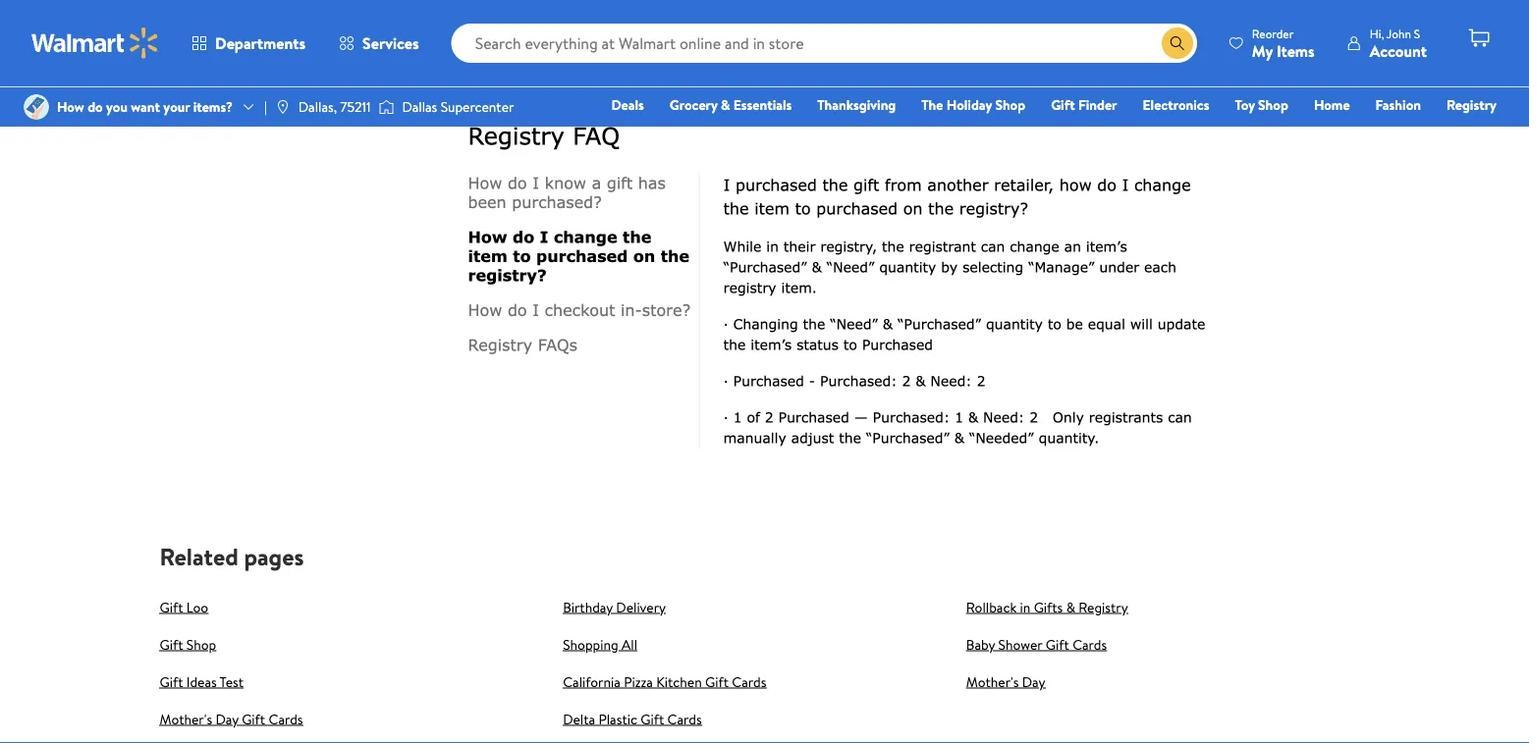 Task type: describe. For each thing, give the bounding box(es) containing it.
gift ideas test link
[[160, 672, 244, 692]]

delivery
[[616, 598, 666, 617]]

toy shop link
[[1226, 94, 1297, 115]]

fashion
[[1376, 95, 1421, 114]]

registry inside registry one debit
[[1447, 95, 1497, 114]]

gift left finder in the right of the page
[[1051, 95, 1075, 114]]

pizza
[[624, 672, 653, 692]]

0 vertical spatial &
[[721, 95, 730, 114]]

gift shop
[[160, 635, 216, 654]]

baby shower gift cards
[[966, 635, 1107, 654]]

loo
[[186, 598, 208, 617]]

california pizza kitchen gift cards link
[[563, 672, 767, 692]]

gift down test
[[242, 710, 265, 729]]

rollback in gifts & registry link
[[966, 598, 1128, 617]]

dallas
[[402, 97, 437, 116]]

baby
[[966, 635, 995, 654]]

learn more
[[809, 19, 877, 38]]

fashion link
[[1367, 94, 1430, 115]]

items?
[[193, 97, 233, 116]]

grocery & essentials link
[[661, 94, 801, 115]]

gift right shower
[[1046, 635, 1069, 654]]

|
[[264, 97, 267, 116]]

electronics link
[[1134, 94, 1218, 115]]

store for second find a store list item from right
[[540, 19, 571, 38]]

search icon image
[[1170, 35, 1185, 51]]

holiday
[[947, 95, 992, 114]]

gift loo link
[[160, 598, 208, 617]]

the
[[922, 95, 943, 114]]

related pages
[[160, 541, 304, 574]]

mother's day link
[[966, 672, 1046, 692]]

hi,
[[1370, 25, 1384, 42]]

gift right kitchen at bottom
[[705, 672, 729, 692]]

2 a from the left
[[1147, 19, 1154, 38]]

gift finder link
[[1042, 94, 1126, 115]]

rollback in gifts & registry
[[966, 598, 1128, 617]]

reorder my items
[[1252, 25, 1315, 61]]

gift loo
[[160, 598, 208, 617]]

deals
[[611, 95, 644, 114]]

toy shop
[[1235, 95, 1289, 114]]

how
[[57, 97, 84, 116]]

california pizza kitchen gift cards
[[563, 672, 767, 692]]

cart contains 0 items total amount $0.00 image
[[1468, 27, 1491, 50]]

mother's day
[[966, 672, 1046, 692]]

registry one debit
[[1346, 95, 1497, 142]]

reorder
[[1252, 25, 1294, 42]]

you
[[106, 97, 128, 116]]

store for first find a store list item from the right
[[1157, 19, 1188, 38]]

1 vertical spatial registry
[[1079, 598, 1128, 617]]

birthday delivery link
[[563, 598, 666, 617]]

2 find a store list item from the left
[[1073, 0, 1382, 58]]

my
[[1252, 40, 1273, 61]]

hi, john s account
[[1370, 25, 1427, 61]]

how do you want your items?
[[57, 97, 233, 116]]

birthday delivery
[[563, 598, 666, 617]]

thanksgiving link
[[809, 94, 905, 115]]

the holiday shop
[[922, 95, 1026, 114]]

gift shop link
[[160, 635, 216, 654]]

registry link
[[1438, 94, 1506, 115]]

1 a from the left
[[530, 19, 537, 38]]

cards for baby shower gift cards
[[1073, 635, 1107, 654]]

find a store link for second find a store list item from right
[[468, 0, 753, 43]]

account
[[1370, 40, 1427, 61]]

mother's for mother's day
[[966, 672, 1019, 692]]

cards for mother's day gift cards
[[269, 710, 303, 729]]

gift ideas test
[[160, 672, 244, 692]]

ideas
[[186, 672, 217, 692]]

related
[[160, 541, 238, 574]]

pages
[[244, 541, 304, 574]]

one
[[1346, 123, 1376, 142]]

mother's day gift cards link
[[160, 710, 303, 729]]

day for mother's day
[[1022, 672, 1046, 692]]

list containing find a store
[[456, 0, 1382, 58]]

one debit link
[[1338, 122, 1422, 143]]

thanksgiving
[[818, 95, 896, 114]]

gift left loo
[[160, 598, 183, 617]]



Task type: locate. For each thing, give the bounding box(es) containing it.
find a store link
[[468, 0, 753, 43], [1085, 0, 1370, 43]]

mother's down ideas
[[160, 710, 212, 729]]

2 find a store link from the left
[[1085, 0, 1370, 43]]

2 store from the left
[[1157, 19, 1188, 38]]

baby shower gift cards link
[[966, 635, 1107, 654]]

gift
[[1051, 95, 1075, 114], [160, 598, 183, 617], [160, 635, 183, 654], [1046, 635, 1069, 654], [160, 672, 183, 692], [705, 672, 729, 692], [242, 710, 265, 729], [641, 710, 664, 729]]

day down test
[[216, 710, 239, 729]]

shopping
[[563, 635, 618, 654]]

& right gifts
[[1066, 598, 1076, 617]]

&
[[721, 95, 730, 114], [1066, 598, 1076, 617]]

0 horizontal spatial find a store link
[[468, 0, 753, 43]]

shop
[[995, 95, 1026, 114], [1258, 95, 1289, 114], [186, 635, 216, 654]]

rollback
[[966, 598, 1017, 617]]

shower
[[999, 635, 1043, 654]]

0 horizontal spatial store
[[540, 19, 571, 38]]

registry right gifts
[[1079, 598, 1128, 617]]

deals link
[[603, 94, 653, 115]]

1 horizontal spatial find a store
[[1117, 19, 1188, 38]]

mother's
[[966, 672, 1019, 692], [160, 710, 212, 729]]

walmart+ link
[[1430, 122, 1506, 143]]

dallas,
[[298, 97, 337, 116]]

shop right holiday
[[995, 95, 1026, 114]]

california
[[563, 672, 621, 692]]

 image for dallas, 75211
[[275, 99, 291, 115]]

store
[[540, 19, 571, 38], [1157, 19, 1188, 38]]

do
[[88, 97, 103, 116]]

shop right the toy
[[1258, 95, 1289, 114]]

1 vertical spatial &
[[1066, 598, 1076, 617]]

0 horizontal spatial find
[[500, 19, 527, 38]]

services
[[363, 32, 419, 54]]

0 vertical spatial day
[[1022, 672, 1046, 692]]

delta plastic gift cards
[[563, 710, 702, 729]]

0 vertical spatial mother's
[[966, 672, 1019, 692]]

2 horizontal spatial shop
[[1258, 95, 1289, 114]]

dallas, 75211
[[298, 97, 371, 116]]

0 horizontal spatial &
[[721, 95, 730, 114]]

gift right plastic
[[641, 710, 664, 729]]

0 horizontal spatial find a store
[[500, 19, 571, 38]]

items
[[1277, 40, 1315, 61]]

walmart image
[[31, 28, 159, 59]]

mother's for mother's day gift cards
[[160, 710, 212, 729]]

list
[[456, 0, 1382, 58]]

departments button
[[175, 20, 322, 67]]

shop up ideas
[[186, 635, 216, 654]]

& right grocery
[[721, 95, 730, 114]]

find a store up supercenter at top
[[500, 19, 571, 38]]

1 find a store link from the left
[[468, 0, 753, 43]]

1 store from the left
[[540, 19, 571, 38]]

grocery
[[670, 95, 718, 114]]

0 vertical spatial registry
[[1447, 95, 1497, 114]]

learn more link
[[776, 0, 1061, 43]]

 image
[[379, 97, 394, 117], [275, 99, 291, 115]]

0 horizontal spatial shop
[[186, 635, 216, 654]]

1 find from the left
[[500, 19, 527, 38]]

the holiday shop link
[[913, 94, 1034, 115]]

dallas supercenter
[[402, 97, 514, 116]]

learn
[[809, 19, 842, 38]]

1 find a store from the left
[[500, 19, 571, 38]]

 image for dallas supercenter
[[379, 97, 394, 117]]

essentials
[[734, 95, 792, 114]]

1 horizontal spatial a
[[1147, 19, 1154, 38]]

shopping all
[[563, 635, 638, 654]]

find up supercenter at top
[[500, 19, 527, 38]]

gift finder
[[1051, 95, 1117, 114]]

1 vertical spatial day
[[216, 710, 239, 729]]

test
[[220, 672, 244, 692]]

gift left ideas
[[160, 672, 183, 692]]

find a store up electronics link
[[1117, 19, 1188, 38]]

birthday
[[563, 598, 613, 617]]

 image
[[24, 94, 49, 120]]

mother's down baby
[[966, 672, 1019, 692]]

1 horizontal spatial store
[[1157, 19, 1188, 38]]

grocery & essentials
[[670, 95, 792, 114]]

shop for toy shop
[[1258, 95, 1289, 114]]

Search search field
[[451, 24, 1197, 63]]

find
[[500, 19, 527, 38], [1117, 19, 1144, 38]]

1 horizontal spatial day
[[1022, 672, 1046, 692]]

Walmart Site-Wide search field
[[451, 24, 1197, 63]]

delta plastic gift cards link
[[563, 710, 702, 729]]

2 find a store from the left
[[1117, 19, 1188, 38]]

want
[[131, 97, 160, 116]]

find a store
[[500, 19, 571, 38], [1117, 19, 1188, 38]]

1 horizontal spatial &
[[1066, 598, 1076, 617]]

home
[[1314, 95, 1350, 114]]

1 find a store list item from the left
[[456, 0, 765, 58]]

kitchen
[[656, 672, 702, 692]]

registry
[[1447, 95, 1497, 114], [1079, 598, 1128, 617]]

 image right 75211
[[379, 97, 394, 117]]

1 horizontal spatial registry
[[1447, 95, 1497, 114]]

0 horizontal spatial mother's
[[160, 710, 212, 729]]

walmart+
[[1438, 123, 1497, 142]]

day down baby shower gift cards link
[[1022, 672, 1046, 692]]

75211
[[340, 97, 371, 116]]

home link
[[1305, 94, 1359, 115]]

1 horizontal spatial find a store link
[[1085, 0, 1370, 43]]

cards
[[1073, 635, 1107, 654], [732, 672, 767, 692], [269, 710, 303, 729], [668, 710, 702, 729]]

0 horizontal spatial a
[[530, 19, 537, 38]]

shop for gift shop
[[186, 635, 216, 654]]

more
[[846, 19, 877, 38]]

2 find from the left
[[1117, 19, 1144, 38]]

0 horizontal spatial registry
[[1079, 598, 1128, 617]]

day
[[1022, 672, 1046, 692], [216, 710, 239, 729]]

find a store list item
[[456, 0, 765, 58], [1073, 0, 1382, 58]]

your
[[163, 97, 190, 116]]

in
[[1020, 598, 1031, 617]]

services button
[[322, 20, 436, 67]]

1 vertical spatial mother's
[[160, 710, 212, 729]]

s
[[1414, 25, 1420, 42]]

all
[[622, 635, 638, 654]]

0 horizontal spatial day
[[216, 710, 239, 729]]

find a store link for first find a store list item from the right
[[1085, 0, 1370, 43]]

 image right |
[[275, 99, 291, 115]]

debit
[[1379, 123, 1413, 142]]

day for mother's day gift cards
[[216, 710, 239, 729]]

departments
[[215, 32, 306, 54]]

a
[[530, 19, 537, 38], [1147, 19, 1154, 38]]

0 horizontal spatial  image
[[275, 99, 291, 115]]

finder
[[1079, 95, 1117, 114]]

find left 'search icon'
[[1117, 19, 1144, 38]]

toy
[[1235, 95, 1255, 114]]

0 horizontal spatial find a store list item
[[456, 0, 765, 58]]

1 horizontal spatial find a store list item
[[1073, 0, 1382, 58]]

delta
[[563, 710, 595, 729]]

supercenter
[[441, 97, 514, 116]]

gifts
[[1034, 598, 1063, 617]]

1 horizontal spatial mother's
[[966, 672, 1019, 692]]

electronics
[[1143, 95, 1210, 114]]

mother's day gift cards
[[160, 710, 303, 729]]

gift down gift loo
[[160, 635, 183, 654]]

learn more list item
[[765, 0, 1073, 58]]

john
[[1387, 25, 1411, 42]]

1 horizontal spatial shop
[[995, 95, 1026, 114]]

plastic
[[599, 710, 637, 729]]

1 horizontal spatial find
[[1117, 19, 1144, 38]]

cards for delta plastic gift cards
[[668, 710, 702, 729]]

registry up walmart+
[[1447, 95, 1497, 114]]

1 horizontal spatial  image
[[379, 97, 394, 117]]

shopping all link
[[563, 635, 638, 654]]



Task type: vqa. For each thing, say whether or not it's contained in the screenshot.
Vet in pawp & w+ benefits ask a vet anything online with your walmart+ membership
no



